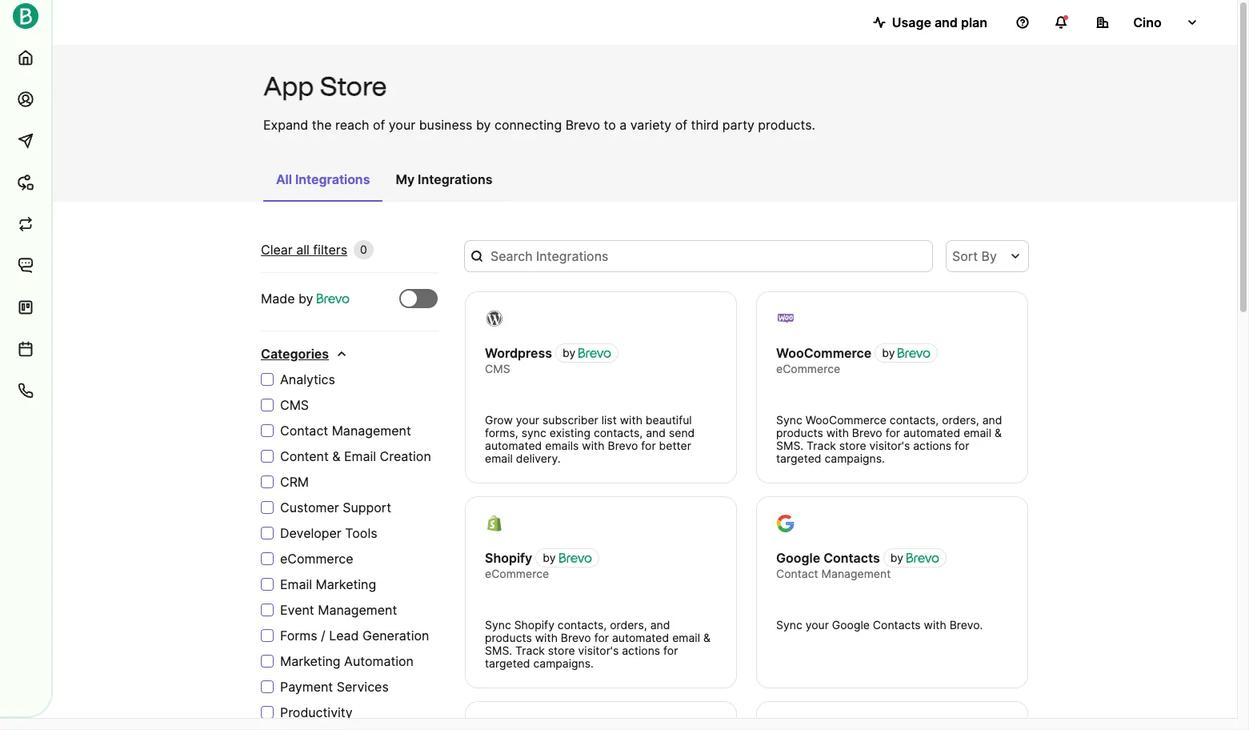 Task type: vqa. For each thing, say whether or not it's contained in the screenshot.


Task type: locate. For each thing, give the bounding box(es) containing it.
sort
[[953, 248, 978, 264]]

management up content & email creation
[[332, 423, 411, 439]]

1 horizontal spatial your
[[516, 413, 540, 427]]

integrations
[[295, 171, 370, 187], [418, 171, 493, 187]]

store inside sync shopify contacts, orders, and products with brevo for automated email & sms. track store visitor's actions for targeted campaigns.
[[548, 644, 575, 657]]

your down the google contacts
[[806, 618, 829, 632]]

track inside sync woocommerce contacts, orders, and products with brevo for automated email & sms. track store visitor's actions for targeted campaigns.
[[807, 439, 836, 452]]

email
[[344, 448, 376, 464], [280, 576, 312, 592]]

ecommerce for woocommerce
[[776, 362, 841, 375]]

orders, inside sync woocommerce contacts, orders, and products with brevo for automated email & sms. track store visitor's actions for targeted campaigns.
[[942, 413, 980, 427]]

2 vertical spatial email
[[673, 631, 700, 644]]

track
[[807, 439, 836, 452], [516, 644, 545, 657]]

google down google contacts logo
[[776, 550, 821, 566]]

send
[[669, 426, 695, 439]]

0 horizontal spatial campaigns.
[[533, 656, 594, 670]]

sort by button
[[946, 240, 1029, 272]]

1 horizontal spatial &
[[704, 631, 711, 644]]

1 horizontal spatial visitor's
[[870, 439, 910, 452]]

visitor's inside sync woocommerce contacts, orders, and products with brevo for automated email & sms. track store visitor's actions for targeted campaigns.
[[870, 439, 910, 452]]

1 horizontal spatial of
[[675, 117, 688, 133]]

0 vertical spatial your
[[389, 117, 416, 133]]

event
[[280, 602, 314, 618]]

None checkbox
[[399, 289, 438, 308]]

my integrations link
[[383, 163, 506, 200]]

1 horizontal spatial orders,
[[942, 413, 980, 427]]

integrations for all integrations
[[295, 171, 370, 187]]

2 horizontal spatial your
[[806, 618, 829, 632]]

0 vertical spatial contact
[[280, 423, 328, 439]]

0 horizontal spatial automated
[[485, 439, 542, 452]]

0 vertical spatial sms.
[[776, 439, 804, 452]]

store
[[840, 439, 867, 452], [548, 644, 575, 657]]

1 vertical spatial store
[[548, 644, 575, 657]]

products inside sync shopify contacts, orders, and products with brevo for automated email & sms. track store visitor's actions for targeted campaigns.
[[485, 631, 532, 644]]

0 horizontal spatial contact
[[280, 423, 328, 439]]

campaigns.
[[825, 451, 885, 465], [533, 656, 594, 670]]

/
[[321, 628, 326, 644]]

products
[[776, 426, 824, 439], [485, 631, 532, 644]]

0 horizontal spatial email
[[485, 451, 513, 465]]

contact down the google contacts
[[776, 567, 819, 580]]

track inside sync shopify contacts, orders, and products with brevo for automated email & sms. track store visitor's actions for targeted campaigns.
[[516, 644, 545, 657]]

1 horizontal spatial email
[[673, 631, 700, 644]]

1 vertical spatial shopify
[[514, 618, 555, 632]]

2 horizontal spatial &
[[995, 426, 1002, 439]]

by
[[476, 117, 491, 133], [299, 291, 313, 307], [563, 346, 576, 359], [882, 346, 895, 359], [543, 551, 556, 564], [891, 551, 904, 564]]

tab list containing all integrations
[[263, 163, 506, 202]]

products for woocommerce
[[776, 426, 824, 439]]

variety
[[631, 117, 672, 133]]

0 vertical spatial orders,
[[942, 413, 980, 427]]

crm
[[280, 474, 309, 490]]

visitor's for shopify
[[578, 644, 619, 657]]

management up forms / lead generation
[[318, 602, 397, 618]]

actions inside sync shopify contacts, orders, and products with brevo for automated email & sms. track store visitor's actions for targeted campaigns.
[[622, 644, 661, 657]]

contacts up sync your google contacts with brevo.
[[824, 550, 880, 566]]

sync for shopify
[[485, 618, 511, 632]]

tab list
[[263, 163, 506, 202]]

my
[[396, 171, 415, 187]]

0 vertical spatial actions
[[914, 439, 952, 452]]

management
[[332, 423, 411, 439], [822, 567, 891, 580], [318, 602, 397, 618]]

targeted inside sync shopify contacts, orders, and products with brevo for automated email & sms. track store visitor's actions for targeted campaigns.
[[485, 656, 530, 670]]

1 horizontal spatial email
[[344, 448, 376, 464]]

integrations right my
[[418, 171, 493, 187]]

1 vertical spatial marketing
[[280, 653, 341, 669]]

0 vertical spatial email
[[964, 426, 992, 439]]

1 horizontal spatial track
[[807, 439, 836, 452]]

sms. inside sync shopify contacts, orders, and products with brevo for automated email & sms. track store visitor's actions for targeted campaigns.
[[485, 644, 512, 657]]

0 vertical spatial campaigns.
[[825, 451, 885, 465]]

store for woocommerce
[[840, 439, 867, 452]]

1 horizontal spatial targeted
[[776, 451, 822, 465]]

campaigns. inside sync shopify contacts, orders, and products with brevo for automated email & sms. track store visitor's actions for targeted campaigns.
[[533, 656, 594, 670]]

marketing
[[316, 576, 376, 592], [280, 653, 341, 669]]

1 horizontal spatial actions
[[914, 439, 952, 452]]

& inside sync woocommerce contacts, orders, and products with brevo for automated email & sms. track store visitor's actions for targeted campaigns.
[[995, 426, 1002, 439]]

2 vertical spatial your
[[806, 618, 829, 632]]

actions inside sync woocommerce contacts, orders, and products with brevo for automated email & sms. track store visitor's actions for targeted campaigns.
[[914, 439, 952, 452]]

wordpress logo image
[[486, 310, 504, 327]]

1 horizontal spatial store
[[840, 439, 867, 452]]

sms.
[[776, 439, 804, 452], [485, 644, 512, 657]]

orders, inside sync shopify contacts, orders, and products with brevo for automated email & sms. track store visitor's actions for targeted campaigns.
[[610, 618, 647, 632]]

0 vertical spatial visitor's
[[870, 439, 910, 452]]

email inside sync woocommerce contacts, orders, and products with brevo for automated email & sms. track store visitor's actions for targeted campaigns.
[[964, 426, 992, 439]]

cms
[[485, 362, 510, 375], [280, 397, 309, 413]]

shopify
[[485, 550, 533, 566], [514, 618, 555, 632]]

targeted
[[776, 451, 822, 465], [485, 656, 530, 670]]

your
[[389, 117, 416, 133], [516, 413, 540, 427], [806, 618, 829, 632]]

google down the google contacts
[[832, 618, 870, 632]]

products inside sync woocommerce contacts, orders, and products with brevo for automated email & sms. track store visitor's actions for targeted campaigns.
[[776, 426, 824, 439]]

& inside sync shopify contacts, orders, and products with brevo for automated email & sms. track store visitor's actions for targeted campaigns.
[[704, 631, 711, 644]]

actions for shopify
[[622, 644, 661, 657]]

of right reach
[[373, 117, 385, 133]]

1 integrations from the left
[[295, 171, 370, 187]]

contacts,
[[890, 413, 939, 427], [594, 426, 643, 439], [558, 618, 607, 632]]

0 horizontal spatial &
[[332, 448, 341, 464]]

sync
[[776, 413, 803, 427], [485, 618, 511, 632], [776, 618, 803, 632]]

list
[[602, 413, 617, 427]]

brevo inside sync woocommerce contacts, orders, and products with brevo for automated email & sms. track store visitor's actions for targeted campaigns.
[[852, 426, 883, 439]]

integrations for my integrations
[[418, 171, 493, 187]]

1 horizontal spatial products
[[776, 426, 824, 439]]

cms down 'analytics'
[[280, 397, 309, 413]]

1 horizontal spatial integrations
[[418, 171, 493, 187]]

1 horizontal spatial ecommerce
[[485, 567, 549, 580]]

0 horizontal spatial integrations
[[295, 171, 370, 187]]

marketing up payment
[[280, 653, 341, 669]]

0 horizontal spatial products
[[485, 631, 532, 644]]

email up event
[[280, 576, 312, 592]]

actions
[[914, 439, 952, 452], [622, 644, 661, 657]]

1 horizontal spatial contact management
[[776, 567, 891, 580]]

sync for woocommerce
[[776, 413, 803, 427]]

0 vertical spatial contact management
[[280, 423, 411, 439]]

your right grow
[[516, 413, 540, 427]]

ecommerce down woocommerce logo
[[776, 362, 841, 375]]

contact management up content & email creation
[[280, 423, 411, 439]]

visitor's inside sync shopify contacts, orders, and products with brevo for automated email & sms. track store visitor's actions for targeted campaigns.
[[578, 644, 619, 657]]

0 vertical spatial shopify
[[485, 550, 533, 566]]

automation
[[344, 653, 414, 669]]

1 vertical spatial email
[[280, 576, 312, 592]]

campaigns. inside sync woocommerce contacts, orders, and products with brevo for automated email & sms. track store visitor's actions for targeted campaigns.
[[825, 451, 885, 465]]

automated inside sync woocommerce contacts, orders, and products with brevo for automated email & sms. track store visitor's actions for targeted campaigns.
[[904, 426, 961, 439]]

ecommerce down developer
[[280, 551, 353, 567]]

brevo
[[566, 117, 600, 133], [852, 426, 883, 439], [608, 439, 638, 452], [561, 631, 591, 644]]

1 horizontal spatial campaigns.
[[825, 451, 885, 465]]

customer support
[[280, 500, 392, 516]]

targeted inside sync woocommerce contacts, orders, and products with brevo for automated email & sms. track store visitor's actions for targeted campaigns.
[[776, 451, 822, 465]]

store
[[320, 71, 387, 102]]

cino
[[1134, 14, 1162, 30]]

of
[[373, 117, 385, 133], [675, 117, 688, 133]]

0 vertical spatial google
[[776, 550, 821, 566]]

of left 'third'
[[675, 117, 688, 133]]

forms
[[280, 628, 317, 644]]

actions for woocommerce
[[914, 439, 952, 452]]

event management
[[280, 602, 397, 618]]

sync inside sync shopify contacts, orders, and products with brevo for automated email & sms. track store visitor's actions for targeted campaigns.
[[485, 618, 511, 632]]

0 vertical spatial &
[[995, 426, 1002, 439]]

with
[[620, 413, 643, 427], [827, 426, 849, 439], [582, 439, 605, 452], [924, 618, 947, 632], [535, 631, 558, 644]]

contact management down the google contacts
[[776, 567, 891, 580]]

and
[[935, 14, 958, 30], [983, 413, 1003, 427], [646, 426, 666, 439], [651, 618, 670, 632]]

1 vertical spatial orders,
[[610, 618, 647, 632]]

0 vertical spatial cms
[[485, 362, 510, 375]]

app store
[[263, 71, 387, 102]]

sms. inside sync woocommerce contacts, orders, and products with brevo for automated email & sms. track store visitor's actions for targeted campaigns.
[[776, 439, 804, 452]]

& for woocommerce
[[995, 426, 1002, 439]]

ecommerce down shopify logo
[[485, 567, 549, 580]]

ecommerce
[[776, 362, 841, 375], [280, 551, 353, 567], [485, 567, 549, 580]]

1 horizontal spatial cms
[[485, 362, 510, 375]]

email
[[964, 426, 992, 439], [485, 451, 513, 465], [673, 631, 700, 644]]

for
[[886, 426, 901, 439], [641, 439, 656, 452], [955, 439, 970, 452], [595, 631, 609, 644], [664, 644, 678, 657]]

google
[[776, 550, 821, 566], [832, 618, 870, 632]]

by for shopify
[[543, 551, 556, 564]]

clear all filters
[[261, 242, 347, 258]]

to
[[604, 117, 616, 133]]

woocommerce
[[776, 345, 872, 361], [806, 413, 887, 427]]

1 vertical spatial products
[[485, 631, 532, 644]]

contact
[[280, 423, 328, 439], [776, 567, 819, 580]]

all integrations
[[276, 171, 370, 187]]

0 vertical spatial targeted
[[776, 451, 822, 465]]

services
[[337, 679, 389, 695]]

google contacts
[[776, 550, 880, 566]]

1 vertical spatial visitor's
[[578, 644, 619, 657]]

ecommerce for shopify
[[485, 567, 549, 580]]

sort by
[[953, 248, 997, 264]]

woocommerce logo image
[[777, 310, 795, 327]]

visitor's
[[870, 439, 910, 452], [578, 644, 619, 657]]

with inside sync shopify contacts, orders, and products with brevo for automated email & sms. track store visitor's actions for targeted campaigns.
[[535, 631, 558, 644]]

0 vertical spatial products
[[776, 426, 824, 439]]

store inside sync woocommerce contacts, orders, and products with brevo for automated email & sms. track store visitor's actions for targeted campaigns.
[[840, 439, 867, 452]]

1 vertical spatial your
[[516, 413, 540, 427]]

contact up content
[[280, 423, 328, 439]]

marketing up "event management"
[[316, 576, 376, 592]]

0 horizontal spatial actions
[[622, 644, 661, 657]]

1 vertical spatial email
[[485, 451, 513, 465]]

analytics
[[280, 371, 335, 387]]

0 horizontal spatial orders,
[[610, 618, 647, 632]]

0 horizontal spatial ecommerce
[[280, 551, 353, 567]]

1 horizontal spatial sms.
[[776, 439, 804, 452]]

2 horizontal spatial ecommerce
[[776, 362, 841, 375]]

plan
[[961, 14, 988, 30]]

contacts, inside sync shopify contacts, orders, and products with brevo for automated email & sms. track store visitor's actions for targeted campaigns.
[[558, 618, 607, 632]]

contacts, inside sync woocommerce contacts, orders, and products with brevo for automated email & sms. track store visitor's actions for targeted campaigns.
[[890, 413, 939, 427]]

2 horizontal spatial automated
[[904, 426, 961, 439]]

1 horizontal spatial automated
[[612, 631, 669, 644]]

a
[[620, 117, 627, 133]]

contacts left brevo.
[[873, 618, 921, 632]]

0 horizontal spatial track
[[516, 644, 545, 657]]

sms. for woocommerce
[[776, 439, 804, 452]]

2 vertical spatial &
[[704, 631, 711, 644]]

1 vertical spatial google
[[832, 618, 870, 632]]

your left business
[[389, 117, 416, 133]]

1 vertical spatial woocommerce
[[806, 413, 887, 427]]

products for shopify
[[485, 631, 532, 644]]

1 vertical spatial actions
[[622, 644, 661, 657]]

automated inside the grow your subscriber list with beautiful forms, sync existing contacts, and send automated emails with brevo for better email delivery.
[[485, 439, 542, 452]]

email left "creation"
[[344, 448, 376, 464]]

contact management
[[280, 423, 411, 439], [776, 567, 891, 580]]

management down the google contacts
[[822, 567, 891, 580]]

0 horizontal spatial targeted
[[485, 656, 530, 670]]

0 vertical spatial track
[[807, 439, 836, 452]]

orders,
[[942, 413, 980, 427], [610, 618, 647, 632]]

all
[[276, 171, 292, 187]]

1 horizontal spatial contact
[[776, 567, 819, 580]]

1 vertical spatial campaigns.
[[533, 656, 594, 670]]

0 horizontal spatial store
[[548, 644, 575, 657]]

party
[[723, 117, 755, 133]]

0 horizontal spatial sms.
[[485, 644, 512, 657]]

email inside sync shopify contacts, orders, and products with brevo for automated email & sms. track store visitor's actions for targeted campaigns.
[[673, 631, 700, 644]]

0 horizontal spatial cms
[[280, 397, 309, 413]]

marketing automation
[[280, 653, 414, 669]]

sync inside sync woocommerce contacts, orders, and products with brevo for automated email & sms. track store visitor's actions for targeted campaigns.
[[776, 413, 803, 427]]

0 horizontal spatial visitor's
[[578, 644, 619, 657]]

and inside the grow your subscriber list with beautiful forms, sync existing contacts, and send automated emails with brevo for better email delivery.
[[646, 426, 666, 439]]

contacts
[[824, 550, 880, 566], [873, 618, 921, 632]]

creation
[[380, 448, 431, 464]]

automated inside sync shopify contacts, orders, and products with brevo for automated email & sms. track store visitor's actions for targeted campaigns.
[[612, 631, 669, 644]]

0 vertical spatial store
[[840, 439, 867, 452]]

0 horizontal spatial of
[[373, 117, 385, 133]]

expand
[[263, 117, 308, 133]]

1 vertical spatial track
[[516, 644, 545, 657]]

0 horizontal spatial google
[[776, 550, 821, 566]]

2 integrations from the left
[[418, 171, 493, 187]]

targeted for shopify
[[485, 656, 530, 670]]

2 horizontal spatial email
[[964, 426, 992, 439]]

1 vertical spatial targeted
[[485, 656, 530, 670]]

orders, for shopify
[[610, 618, 647, 632]]

1 vertical spatial sms.
[[485, 644, 512, 657]]

cms down wordpress
[[485, 362, 510, 375]]

0 vertical spatial contacts
[[824, 550, 880, 566]]

made by
[[261, 291, 317, 307]]

usage
[[892, 14, 932, 30]]

by for google contacts
[[891, 551, 904, 564]]

integrations right all
[[295, 171, 370, 187]]

0 horizontal spatial contact management
[[280, 423, 411, 439]]

contacts, inside the grow your subscriber list with beautiful forms, sync existing contacts, and send automated emails with brevo for better email delivery.
[[594, 426, 643, 439]]

your inside the grow your subscriber list with beautiful forms, sync existing contacts, and send automated emails with brevo for better email delivery.
[[516, 413, 540, 427]]



Task type: describe. For each thing, give the bounding box(es) containing it.
0 horizontal spatial email
[[280, 576, 312, 592]]

usage and plan
[[892, 14, 988, 30]]

developer tools
[[280, 525, 378, 541]]

connecting
[[495, 117, 562, 133]]

support
[[343, 500, 392, 516]]

productivity
[[280, 704, 353, 720]]

shopify inside sync shopify contacts, orders, and products with brevo for automated email & sms. track store visitor's actions for targeted campaigns.
[[514, 618, 555, 632]]

all integrations link
[[263, 163, 383, 202]]

campaigns. for woocommerce
[[825, 451, 885, 465]]

your for google contacts
[[806, 618, 829, 632]]

targeted for woocommerce
[[776, 451, 822, 465]]

and inside button
[[935, 14, 958, 30]]

1 vertical spatial &
[[332, 448, 341, 464]]

forms / lead generation
[[280, 628, 429, 644]]

& for shopify
[[704, 631, 711, 644]]

expand the reach of your business by connecting brevo to a variety of third party products.
[[263, 117, 816, 133]]

contacts, for woocommerce
[[890, 413, 939, 427]]

products.
[[758, 117, 816, 133]]

by for woocommerce
[[882, 346, 895, 359]]

subscriber
[[543, 413, 599, 427]]

clear
[[261, 242, 293, 258]]

email inside the grow your subscriber list with beautiful forms, sync existing contacts, and send automated emails with brevo for better email delivery.
[[485, 451, 513, 465]]

shopify logo image
[[486, 515, 504, 532]]

payment services
[[280, 679, 389, 695]]

usage and plan button
[[860, 6, 1001, 38]]

all
[[296, 242, 310, 258]]

by for wordpress
[[563, 346, 576, 359]]

email for woocommerce
[[964, 426, 992, 439]]

app
[[263, 71, 314, 102]]

for inside the grow your subscriber list with beautiful forms, sync existing contacts, and send automated emails with brevo for better email delivery.
[[641, 439, 656, 452]]

0 vertical spatial woocommerce
[[776, 345, 872, 361]]

existing
[[550, 426, 591, 439]]

categories
[[261, 346, 329, 362]]

reach
[[335, 117, 369, 133]]

brevo inside sync shopify contacts, orders, and products with brevo for automated email & sms. track store visitor's actions for targeted campaigns.
[[561, 631, 591, 644]]

sms. for shopify
[[485, 644, 512, 657]]

filters
[[313, 242, 347, 258]]

generation
[[363, 628, 429, 644]]

automated for woocommerce
[[904, 426, 961, 439]]

1 vertical spatial cms
[[280, 397, 309, 413]]

store for shopify
[[548, 644, 575, 657]]

0 vertical spatial management
[[332, 423, 411, 439]]

the
[[312, 117, 332, 133]]

sync shopify contacts, orders, and products with brevo for automated email & sms. track store visitor's actions for targeted campaigns.
[[485, 618, 711, 670]]

campaigns. for shopify
[[533, 656, 594, 670]]

visitor's for woocommerce
[[870, 439, 910, 452]]

0 vertical spatial marketing
[[316, 576, 376, 592]]

business
[[419, 117, 473, 133]]

brevo inside the grow your subscriber list with beautiful forms, sync existing contacts, and send automated emails with brevo for better email delivery.
[[608, 439, 638, 452]]

with inside sync woocommerce contacts, orders, and products with brevo for automated email & sms. track store visitor's actions for targeted campaigns.
[[827, 426, 849, 439]]

email marketing
[[280, 576, 376, 592]]

developer
[[280, 525, 342, 541]]

cino button
[[1084, 6, 1212, 38]]

tools
[[345, 525, 378, 541]]

2 of from the left
[[675, 117, 688, 133]]

email for shopify
[[673, 631, 700, 644]]

third
[[691, 117, 719, 133]]

content & email creation
[[280, 448, 431, 464]]

contacts, for shopify
[[558, 618, 607, 632]]

0 horizontal spatial your
[[389, 117, 416, 133]]

and inside sync woocommerce contacts, orders, and products with brevo for automated email & sms. track store visitor's actions for targeted campaigns.
[[983, 413, 1003, 427]]

your for wordpress
[[516, 413, 540, 427]]

customer
[[280, 500, 339, 516]]

0 vertical spatial email
[[344, 448, 376, 464]]

0
[[360, 243, 367, 256]]

payment
[[280, 679, 333, 695]]

categories link
[[261, 344, 348, 363]]

google contacts logo image
[[777, 515, 795, 532]]

sync
[[522, 426, 547, 439]]

1 vertical spatial management
[[822, 567, 891, 580]]

brevo.
[[950, 618, 983, 632]]

Search Integrations search field
[[464, 240, 933, 272]]

1 vertical spatial contacts
[[873, 618, 921, 632]]

my integrations
[[396, 171, 493, 187]]

lead
[[329, 628, 359, 644]]

1 of from the left
[[373, 117, 385, 133]]

1 vertical spatial contact
[[776, 567, 819, 580]]

2 vertical spatial management
[[318, 602, 397, 618]]

emails
[[545, 439, 579, 452]]

sync your google contacts with brevo.
[[776, 618, 983, 632]]

woocommerce inside sync woocommerce contacts, orders, and products with brevo for automated email & sms. track store visitor's actions for targeted campaigns.
[[806, 413, 887, 427]]

sync for google contacts
[[776, 618, 803, 632]]

better
[[659, 439, 692, 452]]

automated for shopify
[[612, 631, 669, 644]]

by
[[982, 248, 997, 264]]

delivery.
[[516, 451, 561, 465]]

made
[[261, 291, 295, 307]]

1 vertical spatial contact management
[[776, 567, 891, 580]]

sync woocommerce contacts, orders, and products with brevo for automated email & sms. track store visitor's actions for targeted campaigns.
[[776, 413, 1003, 465]]

forms,
[[485, 426, 518, 439]]

and inside sync shopify contacts, orders, and products with brevo for automated email & sms. track store visitor's actions for targeted campaigns.
[[651, 618, 670, 632]]

track for shopify
[[516, 644, 545, 657]]

1 horizontal spatial google
[[832, 618, 870, 632]]

content
[[280, 448, 329, 464]]

grow
[[485, 413, 513, 427]]

wordpress
[[485, 345, 552, 361]]

orders, for woocommerce
[[942, 413, 980, 427]]

track for woocommerce
[[807, 439, 836, 452]]

grow your subscriber list with beautiful forms, sync existing contacts, and send automated emails with brevo for better email delivery.
[[485, 413, 695, 465]]

beautiful
[[646, 413, 692, 427]]

clear all filters link
[[261, 240, 347, 259]]



